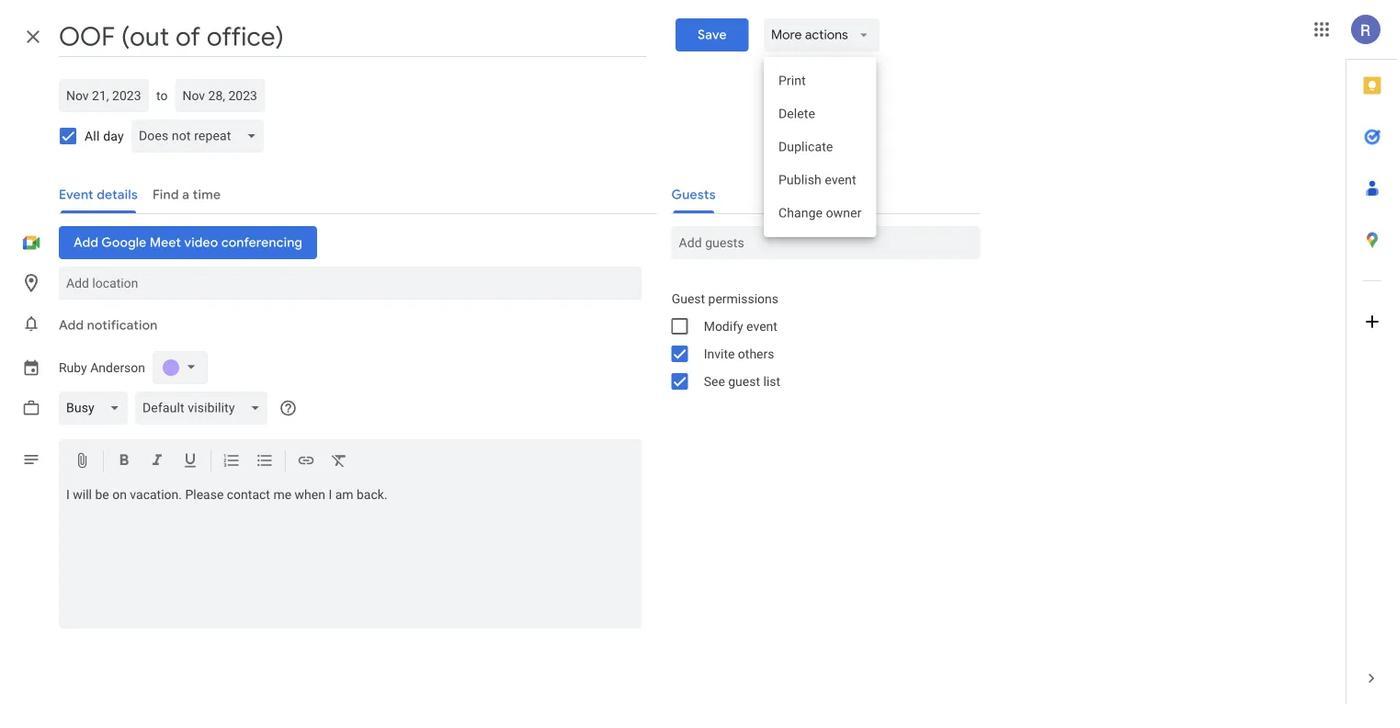 Task type: locate. For each thing, give the bounding box(es) containing it.
be
[[95, 487, 109, 502]]

please
[[185, 487, 224, 502]]

insert link image
[[297, 451, 315, 473]]

guest
[[672, 291, 705, 306]]

delete
[[779, 106, 815, 121]]

others
[[738, 346, 775, 361]]

ruby
[[59, 360, 87, 375]]

i left am
[[329, 487, 332, 502]]

permissions
[[708, 291, 779, 306]]

event up others
[[747, 319, 778, 334]]

guest
[[728, 374, 760, 389]]

1 vertical spatial event
[[747, 319, 778, 334]]

italic image
[[148, 451, 166, 473]]

event
[[825, 172, 856, 188], [747, 319, 778, 334]]

tab list
[[1347, 60, 1397, 653]]

0 horizontal spatial event
[[747, 319, 778, 334]]

add notification button
[[51, 303, 165, 348]]

End date text field
[[182, 85, 258, 107]]

vacation.
[[130, 487, 182, 502]]

am
[[335, 487, 354, 502]]

anderson
[[90, 360, 145, 375]]

i left will
[[66, 487, 70, 502]]

Start date text field
[[66, 85, 142, 107]]

1 horizontal spatial event
[[825, 172, 856, 188]]

day
[[103, 128, 124, 143]]

Description text field
[[59, 487, 642, 625]]

more actions arrow_drop_down
[[771, 27, 872, 43]]

when
[[295, 487, 325, 502]]

2 i from the left
[[329, 487, 332, 502]]

0 horizontal spatial i
[[66, 487, 70, 502]]

group
[[657, 285, 981, 395]]

to
[[156, 88, 168, 103]]

None field
[[131, 120, 271, 153], [59, 392, 135, 425], [135, 392, 275, 425], [131, 120, 271, 153], [59, 392, 135, 425], [135, 392, 275, 425]]

numbered list image
[[222, 451, 241, 473]]

add notification
[[59, 317, 158, 334]]

1 horizontal spatial i
[[329, 487, 332, 502]]

on
[[112, 487, 127, 502]]

event up 'owner'
[[825, 172, 856, 188]]

owner
[[826, 205, 862, 221]]

i
[[66, 487, 70, 502], [329, 487, 332, 502]]

duplicate
[[779, 139, 833, 154]]

i will be on vacation. please contact me when i am back.
[[66, 487, 388, 502]]

actions
[[805, 27, 848, 43]]

change
[[779, 205, 823, 221]]

remove formatting image
[[330, 451, 348, 473]]

see
[[704, 374, 725, 389]]

menu containing print
[[764, 57, 876, 237]]

event inside group
[[747, 319, 778, 334]]

arrow_drop_down
[[856, 27, 872, 43]]

menu
[[764, 57, 876, 237]]

0 vertical spatial event
[[825, 172, 856, 188]]



Task type: vqa. For each thing, say whether or not it's contained in the screenshot.
Calendar element
no



Task type: describe. For each thing, give the bounding box(es) containing it.
group containing guest permissions
[[657, 285, 981, 395]]

add
[[59, 317, 84, 334]]

invite others
[[704, 346, 775, 361]]

Guests text field
[[679, 226, 973, 259]]

event for modify event
[[747, 319, 778, 334]]

contact
[[227, 487, 270, 502]]

all
[[85, 128, 100, 143]]

modify
[[704, 319, 743, 334]]

formatting options toolbar
[[59, 439, 642, 484]]

all day
[[85, 128, 124, 143]]

1 i from the left
[[66, 487, 70, 502]]

notification
[[87, 317, 158, 334]]

see guest list
[[704, 374, 781, 389]]

underline image
[[181, 451, 200, 473]]

bold image
[[115, 451, 133, 473]]

list
[[764, 374, 781, 389]]

guest permissions
[[672, 291, 779, 306]]

Title text field
[[59, 17, 646, 57]]

back.
[[357, 487, 388, 502]]

ruby anderson
[[59, 360, 145, 375]]

publish
[[779, 172, 822, 188]]

will
[[73, 487, 92, 502]]

bulleted list image
[[256, 451, 274, 473]]

save button
[[676, 18, 749, 51]]

invite
[[704, 346, 735, 361]]

change owner
[[779, 205, 862, 221]]

publish event
[[779, 172, 856, 188]]

Location text field
[[66, 267, 635, 300]]

event for publish event
[[825, 172, 856, 188]]

more
[[771, 27, 802, 43]]

modify event
[[704, 319, 778, 334]]

save
[[698, 27, 727, 43]]

me
[[273, 487, 292, 502]]

print
[[779, 73, 806, 88]]



